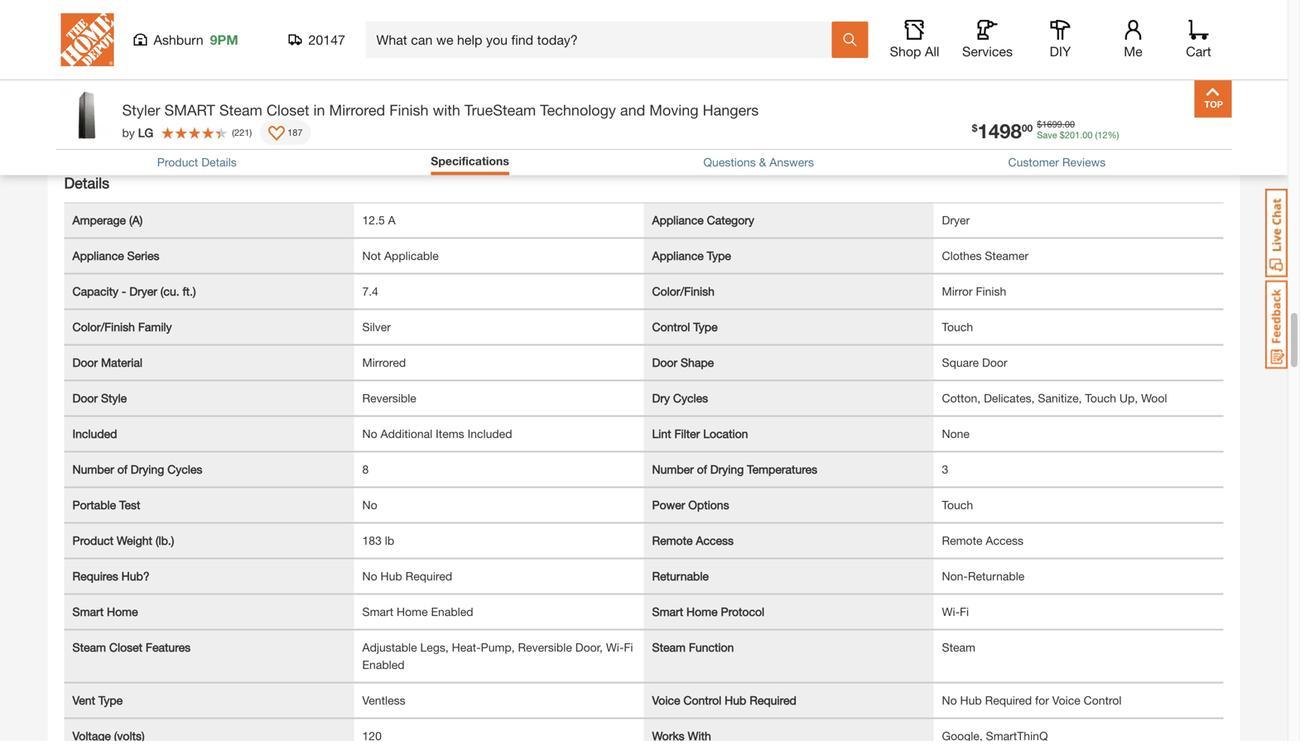 Task type: describe. For each thing, give the bounding box(es) containing it.
ashburn
[[154, 32, 204, 48]]

series
[[127, 249, 159, 263]]

home for smart home protocol
[[687, 605, 718, 619]]

home for smart home
[[107, 605, 138, 619]]

lint
[[652, 427, 672, 441]]

8
[[362, 463, 369, 476]]

drying for temperatures
[[711, 463, 744, 476]]

number of drying cycles
[[72, 463, 202, 476]]

me button
[[1107, 20, 1160, 60]]

7.4
[[362, 285, 379, 298]]

steam up ( 221 )
[[219, 101, 263, 119]]

product width (in.)
[[72, 97, 169, 110]]

1 horizontal spatial $
[[1037, 119, 1043, 129]]

touch for power options
[[942, 498, 974, 512]]

requires hub?
[[72, 570, 150, 583]]

187
[[288, 127, 303, 138]]

me
[[1124, 43, 1143, 59]]

shop
[[890, 43, 922, 59]]

pump,
[[481, 641, 515, 655]]

legs,
[[420, 641, 449, 655]]

product for product weight (lb.)
[[72, 534, 114, 548]]

1699
[[1043, 119, 1063, 129]]

of for cycles
[[117, 463, 127, 476]]

2 included from the left
[[468, 427, 512, 441]]

material
[[101, 356, 143, 370]]

silver
[[362, 320, 391, 334]]

product for product depth (in.)
[[72, 61, 114, 75]]

save
[[1037, 129, 1058, 140]]

additional
[[381, 427, 433, 441]]

(a)
[[129, 213, 143, 227]]

1 vertical spatial touch
[[1086, 392, 1117, 405]]

steam function
[[652, 641, 734, 655]]

no hub required
[[362, 570, 452, 583]]

cart link
[[1181, 20, 1217, 60]]

enabled inside adjustable legs, heat-pump, reversible door, wi-fi enabled
[[362, 658, 405, 672]]

17.5 in
[[362, 97, 397, 110]]

width
[[117, 97, 147, 110]]

2 horizontal spatial $
[[1060, 129, 1065, 140]]

door material
[[72, 356, 143, 370]]

mirror
[[942, 285, 973, 298]]

square
[[942, 356, 979, 370]]

187 button
[[260, 120, 311, 145]]

by lg
[[122, 126, 153, 139]]

requires
[[72, 570, 118, 583]]

2 remote from the left
[[942, 534, 983, 548]]

steam for steam function
[[652, 641, 686, 655]]

smart
[[164, 101, 215, 119]]

1 voice from the left
[[652, 694, 681, 708]]

door left shape on the right
[[652, 356, 678, 370]]

control up the door shape
[[652, 320, 690, 334]]

for
[[1036, 694, 1050, 708]]

power options
[[652, 498, 730, 512]]

opening
[[101, 25, 145, 39]]

smart home
[[72, 605, 138, 619]]

capacity - dryer (cu. ft.)
[[72, 285, 196, 298]]

lint filter location
[[652, 427, 748, 441]]

category
[[707, 213, 755, 227]]

1 vertical spatial closet
[[109, 641, 143, 655]]

sanitize,
[[1038, 392, 1082, 405]]

hub?
[[121, 570, 150, 583]]

0 vertical spatial enabled
[[431, 605, 474, 619]]

0 vertical spatial fi
[[960, 605, 969, 619]]

appliance type
[[652, 249, 731, 263]]

dry cycles
[[652, 392, 708, 405]]

no hub required for voice control
[[942, 694, 1122, 708]]

1 horizontal spatial in
[[388, 97, 397, 110]]

steam for steam
[[942, 641, 976, 655]]

cotton,
[[942, 392, 981, 405]]

steam closet features
[[72, 641, 191, 655]]

12.5
[[362, 213, 385, 227]]

72
[[362, 25, 375, 39]]

with
[[433, 101, 461, 119]]

183
[[362, 534, 382, 548]]

wi-fi
[[942, 605, 969, 619]]

0 horizontal spatial dryer
[[129, 285, 157, 298]]

all
[[925, 43, 940, 59]]

no for no hub required for voice control
[[942, 694, 957, 708]]

3
[[942, 463, 949, 476]]

services
[[963, 43, 1013, 59]]

door for 72
[[72, 25, 98, 39]]

door for reversible
[[72, 392, 98, 405]]

1498
[[978, 119, 1022, 142]]

color/finish for color/finish
[[652, 285, 715, 298]]

appliance for appliance category
[[652, 213, 704, 227]]

capacity
[[72, 285, 118, 298]]

and
[[620, 101, 646, 119]]

2 horizontal spatial 00
[[1083, 129, 1093, 140]]

shop all button
[[889, 20, 942, 60]]

( 221 )
[[232, 127, 252, 138]]

portable test
[[72, 498, 140, 512]]

0 horizontal spatial $
[[972, 122, 978, 134]]

0 horizontal spatial in
[[314, 101, 325, 119]]

live chat image
[[1266, 189, 1288, 278]]

a
[[388, 213, 396, 227]]

lg
[[138, 126, 153, 139]]

1 horizontal spatial finish
[[976, 285, 1007, 298]]

%)
[[1108, 129, 1120, 140]]

home for smart home enabled
[[397, 605, 428, 619]]

number for number of drying temperatures
[[652, 463, 694, 476]]

(in.) for product depth (in.)
[[151, 61, 170, 75]]

drying for cycles
[[131, 463, 164, 476]]

top button
[[1195, 80, 1232, 118]]

of for temperatures
[[697, 463, 707, 476]]

number for number of drying cycles
[[72, 463, 114, 476]]

test
[[119, 498, 140, 512]]

depth
[[117, 61, 148, 75]]

2 access from the left
[[986, 534, 1024, 548]]

the home depot logo image
[[61, 13, 114, 66]]

questions
[[704, 155, 756, 169]]

type for control type
[[694, 320, 718, 334]]

non-returnable
[[942, 570, 1025, 583]]

up,
[[1120, 392, 1139, 405]]

hub for no hub required
[[381, 570, 402, 583]]

1 horizontal spatial required
[[750, 694, 797, 708]]

cotton, delicates, sanitize, touch up, wool
[[942, 392, 1168, 405]]



Task type: vqa. For each thing, say whether or not it's contained in the screenshot.
caps at the right top of the page
no



Task type: locate. For each thing, give the bounding box(es) containing it.
What can we help you find today? search field
[[377, 22, 831, 57]]

wi- inside adjustable legs, heat-pump, reversible door, wi-fi enabled
[[606, 641, 624, 655]]

location
[[704, 427, 748, 441]]

0 horizontal spatial wi-
[[606, 641, 624, 655]]

3 smart from the left
[[652, 605, 684, 619]]

( left %)
[[1096, 129, 1098, 140]]

color/finish up the door material
[[72, 320, 135, 334]]

1 horizontal spatial enabled
[[431, 605, 474, 619]]

hub
[[381, 570, 402, 583], [725, 694, 747, 708], [961, 694, 982, 708]]

appliance series
[[72, 249, 159, 263]]

touch down mirror
[[942, 320, 974, 334]]

color/finish family
[[72, 320, 172, 334]]

1 vertical spatial color/finish
[[72, 320, 135, 334]]

touch for control type
[[942, 320, 974, 334]]

0 vertical spatial reversible
[[362, 392, 417, 405]]

in left 17.5
[[314, 101, 325, 119]]

1 horizontal spatial number
[[652, 463, 694, 476]]

not applicable
[[362, 249, 439, 263]]

. right save
[[1063, 119, 1065, 129]]

( inside $ 1498 00 $ 1699 . 00 save $ 201 . 00 ( 12 %)
[[1096, 129, 1098, 140]]

by
[[122, 126, 135, 139]]

0 horizontal spatial closet
[[109, 641, 143, 655]]

1 horizontal spatial drying
[[711, 463, 744, 476]]

door left the opening
[[72, 25, 98, 39]]

remote access
[[652, 534, 734, 548], [942, 534, 1024, 548]]

enabled down adjustable
[[362, 658, 405, 672]]

0 vertical spatial dryer
[[942, 213, 970, 227]]

product down smart
[[157, 155, 198, 169]]

cycles up (lb.)
[[167, 463, 202, 476]]

door for mirrored
[[72, 356, 98, 370]]

product details button
[[157, 155, 237, 169], [157, 155, 237, 169]]

201
[[1065, 129, 1080, 140]]

0 horizontal spatial color/finish
[[72, 320, 135, 334]]

touch down 3
[[942, 498, 974, 512]]

home down no hub required
[[397, 605, 428, 619]]

cart
[[1187, 43, 1212, 59]]

protocol
[[721, 605, 765, 619]]

smart for smart home enabled
[[362, 605, 394, 619]]

door left style
[[72, 392, 98, 405]]

00 left the 12
[[1083, 129, 1093, 140]]

smart up steam function
[[652, 605, 684, 619]]

2 horizontal spatial smart
[[652, 605, 684, 619]]

1 home from the left
[[107, 605, 138, 619]]

technology
[[540, 101, 616, 119]]

no for no
[[362, 498, 377, 512]]

2 of from the left
[[697, 463, 707, 476]]

remote
[[652, 534, 693, 548], [942, 534, 983, 548]]

2 home from the left
[[397, 605, 428, 619]]

0 horizontal spatial number
[[72, 463, 114, 476]]

steam left function
[[652, 641, 686, 655]]

no additional items included
[[362, 427, 512, 441]]

0 vertical spatial (in.)
[[151, 61, 170, 75]]

product for product details
[[157, 155, 198, 169]]

adjustable
[[362, 641, 417, 655]]

door opening height (in.)
[[72, 25, 204, 39]]

2 returnable from the left
[[968, 570, 1025, 583]]

1 horizontal spatial included
[[468, 427, 512, 441]]

moving
[[650, 101, 699, 119]]

2 horizontal spatial home
[[687, 605, 718, 619]]

voice down steam function
[[652, 694, 681, 708]]

0 horizontal spatial home
[[107, 605, 138, 619]]

remote down power
[[652, 534, 693, 548]]

appliance category
[[652, 213, 755, 227]]

$ right save
[[1060, 129, 1065, 140]]

styler
[[122, 101, 160, 119]]

fi down non- at the bottom
[[960, 605, 969, 619]]

product left width
[[72, 97, 114, 110]]

1 horizontal spatial closet
[[267, 101, 309, 119]]

specifications
[[431, 154, 509, 168]]

appliance up appliance type
[[652, 213, 704, 227]]

0 horizontal spatial hub
[[381, 570, 402, 583]]

product left depth at the left top of page
[[72, 61, 114, 75]]

returnable up wi-fi
[[968, 570, 1025, 583]]

lb
[[385, 534, 394, 548]]

2 vertical spatial type
[[98, 694, 123, 708]]

(in.) for product width (in.)
[[150, 97, 169, 110]]

1 horizontal spatial (
[[1096, 129, 1098, 140]]

details down 221
[[201, 155, 237, 169]]

(in.) right width
[[150, 97, 169, 110]]

reversible inside adjustable legs, heat-pump, reversible door, wi-fi enabled
[[518, 641, 572, 655]]

finish right 17.5
[[390, 101, 429, 119]]

smart for smart home
[[72, 605, 104, 619]]

door shape
[[652, 356, 714, 370]]

filter
[[675, 427, 700, 441]]

0 horizontal spatial required
[[406, 570, 452, 583]]

control down function
[[684, 694, 722, 708]]

color/finish up control type
[[652, 285, 715, 298]]

ashburn 9pm
[[154, 32, 238, 48]]

2 drying from the left
[[711, 463, 744, 476]]

smart up adjustable
[[362, 605, 394, 619]]

of down lint filter location
[[697, 463, 707, 476]]

control
[[652, 320, 690, 334], [684, 694, 722, 708], [1084, 694, 1122, 708]]

0 horizontal spatial voice
[[652, 694, 681, 708]]

221
[[234, 127, 250, 138]]

details
[[201, 155, 237, 169], [64, 174, 110, 192]]

touch
[[942, 320, 974, 334], [1086, 392, 1117, 405], [942, 498, 974, 512]]

0 horizontal spatial access
[[696, 534, 734, 548]]

enabled up heat-
[[431, 605, 474, 619]]

steamer
[[985, 249, 1029, 263]]

finish
[[390, 101, 429, 119], [976, 285, 1007, 298]]

20147 button
[[289, 31, 346, 48]]

0 vertical spatial finish
[[390, 101, 429, 119]]

1 remote access from the left
[[652, 534, 734, 548]]

no for no hub required
[[362, 570, 377, 583]]

( left ) at top
[[232, 127, 234, 138]]

. left the 12
[[1080, 129, 1083, 140]]

vent type
[[72, 694, 123, 708]]

0 horizontal spatial drying
[[131, 463, 164, 476]]

0 horizontal spatial returnable
[[652, 570, 709, 583]]

1 vertical spatial dryer
[[129, 285, 157, 298]]

00 left save
[[1022, 122, 1033, 134]]

1 horizontal spatial voice
[[1053, 694, 1081, 708]]

1 vertical spatial cycles
[[167, 463, 202, 476]]

hub for no hub required for voice control
[[961, 694, 982, 708]]

steam
[[219, 101, 263, 119], [72, 641, 106, 655], [652, 641, 686, 655], [942, 641, 976, 655]]

0 horizontal spatial of
[[117, 463, 127, 476]]

closet up 187 dropdown button
[[267, 101, 309, 119]]

customer
[[1009, 155, 1060, 169]]

no for no additional items included
[[362, 427, 377, 441]]

voice right for
[[1053, 694, 1081, 708]]

2 remote access from the left
[[942, 534, 1024, 548]]

product image image
[[60, 89, 114, 142]]

control right for
[[1084, 694, 1122, 708]]

1 vertical spatial finish
[[976, 285, 1007, 298]]

1 horizontal spatial wi-
[[942, 605, 960, 619]]

required for no hub required for voice control
[[986, 694, 1032, 708]]

0 horizontal spatial details
[[64, 174, 110, 192]]

portable
[[72, 498, 116, 512]]

0 horizontal spatial remote access
[[652, 534, 734, 548]]

returnable up the 'smart home protocol'
[[652, 570, 709, 583]]

reversible left door,
[[518, 641, 572, 655]]

styler smart steam closet in mirrored finish with truesteam technology and moving hangers
[[122, 101, 759, 119]]

cycles right dry at right
[[673, 392, 708, 405]]

steam down "smart home"
[[72, 641, 106, 655]]

0 vertical spatial cycles
[[673, 392, 708, 405]]

remote access down power options
[[652, 534, 734, 548]]

$ 1498 00 $ 1699 . 00 save $ 201 . 00 ( 12 %)
[[972, 119, 1120, 142]]

1 included from the left
[[72, 427, 117, 441]]

00 right 1699
[[1065, 119, 1075, 129]]

home up steam closet features
[[107, 605, 138, 619]]

function
[[689, 641, 734, 655]]

0 horizontal spatial remote
[[652, 534, 693, 548]]

smart home protocol
[[652, 605, 765, 619]]

1 smart from the left
[[72, 605, 104, 619]]

hangers
[[703, 101, 759, 119]]

(in.) right depth at the left top of page
[[151, 61, 170, 75]]

1 vertical spatial enabled
[[362, 658, 405, 672]]

access down options at the bottom
[[696, 534, 734, 548]]

smart for smart home protocol
[[652, 605, 684, 619]]

remote access up non-returnable
[[942, 534, 1024, 548]]

type down category
[[707, 249, 731, 263]]

0 horizontal spatial 00
[[1022, 122, 1033, 134]]

delicates,
[[984, 392, 1035, 405]]

1 horizontal spatial of
[[697, 463, 707, 476]]

dry
[[652, 392, 670, 405]]

included right items
[[468, 427, 512, 441]]

0 vertical spatial wi-
[[942, 605, 960, 619]]

hub down the lb
[[381, 570, 402, 583]]

0 horizontal spatial included
[[72, 427, 117, 441]]

0 horizontal spatial smart
[[72, 605, 104, 619]]

1 vertical spatial type
[[694, 320, 718, 334]]

fi right door,
[[624, 641, 633, 655]]

1 horizontal spatial returnable
[[968, 570, 1025, 583]]

door left material
[[72, 356, 98, 370]]

heat-
[[452, 641, 481, 655]]

type for vent type
[[98, 694, 123, 708]]

clothes steamer
[[942, 249, 1029, 263]]

questions & answers
[[704, 155, 814, 169]]

1 horizontal spatial hub
[[725, 694, 747, 708]]

1 horizontal spatial cycles
[[673, 392, 708, 405]]

number up power
[[652, 463, 694, 476]]

remote up non- at the bottom
[[942, 534, 983, 548]]

wi- right door,
[[606, 641, 624, 655]]

appliance down appliance category
[[652, 249, 704, 263]]

1 horizontal spatial reversible
[[518, 641, 572, 655]]

closet down "smart home"
[[109, 641, 143, 655]]

1 vertical spatial details
[[64, 174, 110, 192]]

included down door style
[[72, 427, 117, 441]]

1 horizontal spatial smart
[[362, 605, 394, 619]]

1 number from the left
[[72, 463, 114, 476]]

ft.)
[[183, 285, 196, 298]]

appliance for appliance series
[[72, 249, 124, 263]]

dryer right -
[[129, 285, 157, 298]]

1 vertical spatial wi-
[[606, 641, 624, 655]]

1 horizontal spatial .
[[1080, 129, 1083, 140]]

appliance down amperage
[[72, 249, 124, 263]]

product down portable
[[72, 534, 114, 548]]

0 horizontal spatial finish
[[390, 101, 429, 119]]

door
[[72, 25, 98, 39], [72, 356, 98, 370], [652, 356, 678, 370], [983, 356, 1008, 370], [72, 392, 98, 405]]

1 returnable from the left
[[652, 570, 709, 583]]

amperage (a)
[[72, 213, 143, 227]]

1 access from the left
[[696, 534, 734, 548]]

type for appliance type
[[707, 249, 731, 263]]

number
[[72, 463, 114, 476], [652, 463, 694, 476]]

2 number from the left
[[652, 463, 694, 476]]

0 vertical spatial closet
[[267, 101, 309, 119]]

height
[[148, 25, 182, 39]]

type up shape on the right
[[694, 320, 718, 334]]

fi inside adjustable legs, heat-pump, reversible door, wi-fi enabled
[[624, 641, 633, 655]]

home up steam function
[[687, 605, 718, 619]]

type right vent
[[98, 694, 123, 708]]

)
[[250, 127, 252, 138]]

1 horizontal spatial fi
[[960, 605, 969, 619]]

1 horizontal spatial remote access
[[942, 534, 1024, 548]]

items
[[436, 427, 465, 441]]

touch left up,
[[1086, 392, 1117, 405]]

2 voice from the left
[[1053, 694, 1081, 708]]

1 vertical spatial fi
[[624, 641, 633, 655]]

truesteam
[[465, 101, 536, 119]]

in
[[388, 97, 397, 110], [314, 101, 325, 119]]

1 horizontal spatial dryer
[[942, 213, 970, 227]]

2 horizontal spatial required
[[986, 694, 1032, 708]]

0 horizontal spatial .
[[1063, 119, 1065, 129]]

0 horizontal spatial cycles
[[167, 463, 202, 476]]

diy
[[1050, 43, 1072, 59]]

appliance for appliance type
[[652, 249, 704, 263]]

1 of from the left
[[117, 463, 127, 476]]

$ left save
[[972, 122, 978, 134]]

number up portable
[[72, 463, 114, 476]]

3 home from the left
[[687, 605, 718, 619]]

weight
[[117, 534, 152, 548]]

1 horizontal spatial 00
[[1065, 119, 1075, 129]]

wool
[[1142, 392, 1168, 405]]

1 vertical spatial (in.)
[[150, 97, 169, 110]]

control type
[[652, 320, 718, 334]]

in right 17.5
[[388, 97, 397, 110]]

product for product width (in.)
[[72, 97, 114, 110]]

0 horizontal spatial reversible
[[362, 392, 417, 405]]

wi- down non- at the bottom
[[942, 605, 960, 619]]

.
[[1063, 119, 1065, 129], [1080, 129, 1083, 140]]

hub left for
[[961, 694, 982, 708]]

1 vertical spatial reversible
[[518, 641, 572, 655]]

product
[[72, 61, 114, 75], [72, 97, 114, 110], [157, 155, 198, 169], [72, 534, 114, 548]]

dryer up clothes
[[942, 213, 970, 227]]

drying up test
[[131, 463, 164, 476]]

voice control hub required
[[652, 694, 797, 708]]

mirrored down 20147 at top left
[[329, 101, 385, 119]]

1 horizontal spatial color/finish
[[652, 285, 715, 298]]

2 smart from the left
[[362, 605, 394, 619]]

feedback link image
[[1266, 280, 1288, 370]]

0 horizontal spatial (
[[232, 127, 234, 138]]

vent
[[72, 694, 95, 708]]

number of drying temperatures
[[652, 463, 818, 476]]

answers
[[770, 155, 814, 169]]

mirrored down silver
[[362, 356, 406, 370]]

1 horizontal spatial details
[[201, 155, 237, 169]]

display image
[[269, 126, 285, 142]]

drying down location
[[711, 463, 744, 476]]

1 remote from the left
[[652, 534, 693, 548]]

ventless
[[362, 694, 406, 708]]

0 horizontal spatial enabled
[[362, 658, 405, 672]]

steam down wi-fi
[[942, 641, 976, 655]]

1 horizontal spatial remote
[[942, 534, 983, 548]]

0 vertical spatial details
[[201, 155, 237, 169]]

color/finish for color/finish family
[[72, 320, 135, 334]]

hub down function
[[725, 694, 747, 708]]

shop all
[[890, 43, 940, 59]]

shape
[[681, 356, 714, 370]]

0 vertical spatial type
[[707, 249, 731, 263]]

1 vertical spatial mirrored
[[362, 356, 406, 370]]

product weight (lb.)
[[72, 534, 174, 548]]

2 vertical spatial touch
[[942, 498, 974, 512]]

0 vertical spatial color/finish
[[652, 285, 715, 298]]

0 horizontal spatial fi
[[624, 641, 633, 655]]

reviews
[[1063, 155, 1106, 169]]

reversible up additional
[[362, 392, 417, 405]]

finish right mirror
[[976, 285, 1007, 298]]

1 drying from the left
[[131, 463, 164, 476]]

non-
[[942, 570, 968, 583]]

&
[[759, 155, 767, 169]]

$ left 201 on the top
[[1037, 119, 1043, 129]]

required for no hub required
[[406, 570, 452, 583]]

features
[[146, 641, 191, 655]]

2 horizontal spatial hub
[[961, 694, 982, 708]]

returnable
[[652, 570, 709, 583], [968, 570, 1025, 583]]

1 horizontal spatial access
[[986, 534, 1024, 548]]

-
[[122, 285, 126, 298]]

smart down requires
[[72, 605, 104, 619]]

steam for steam closet features
[[72, 641, 106, 655]]

1 horizontal spatial home
[[397, 605, 428, 619]]

details up amperage
[[64, 174, 110, 192]]

access up non-returnable
[[986, 534, 1024, 548]]

smart home enabled
[[362, 605, 474, 619]]

0 vertical spatial touch
[[942, 320, 974, 334]]

0 vertical spatial mirrored
[[329, 101, 385, 119]]

of up test
[[117, 463, 127, 476]]

door right square
[[983, 356, 1008, 370]]



